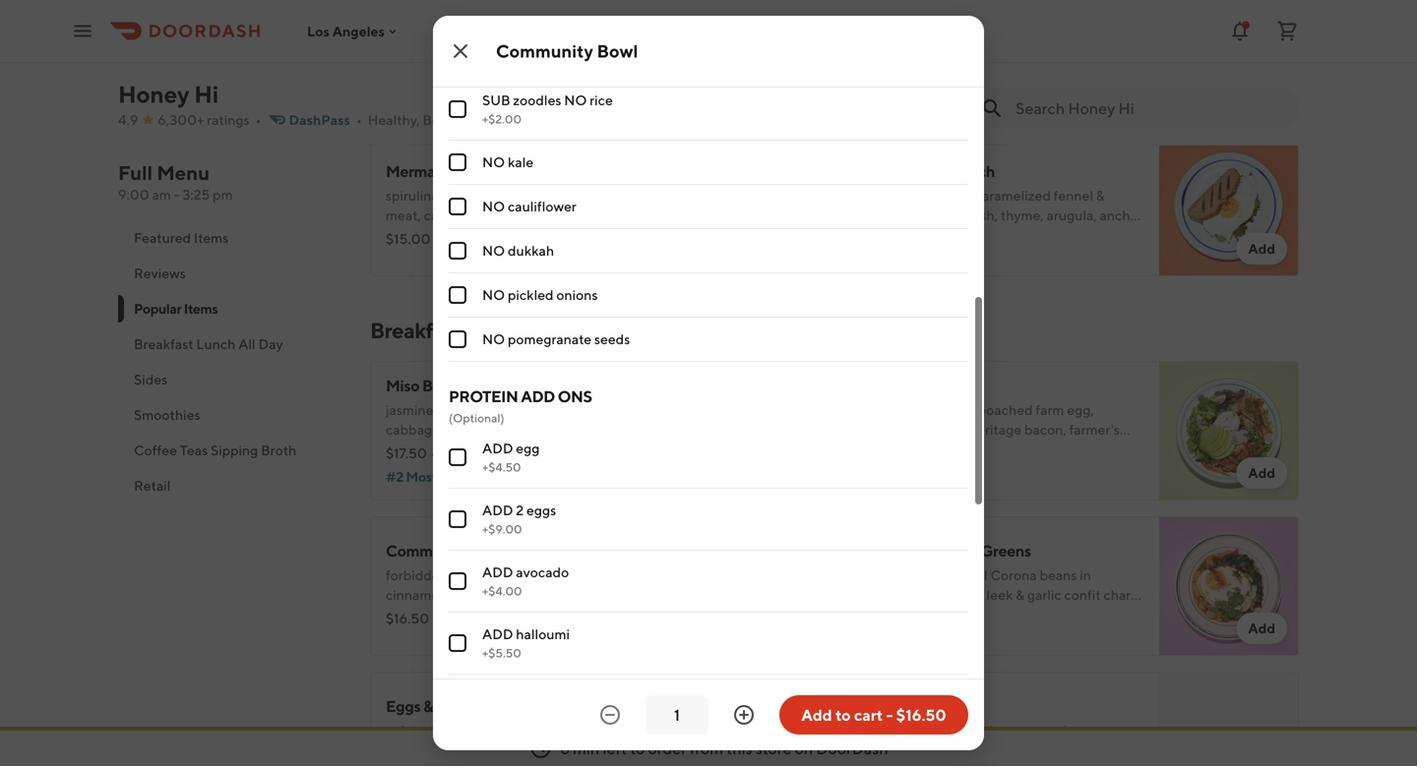 Task type: vqa. For each thing, say whether or not it's contained in the screenshot.
Burrito Combo Burrito, choice of meat, rice and beans & a drink $18.54
no



Task type: describe. For each thing, give the bounding box(es) containing it.
almonds
[[580, 461, 634, 477]]

eggs & toast image for eggs & toast soft scrambled farm eggs, chives, two slices gf sourdough toast with grass fed butter - v
[[687, 672, 827, 767]]

1 horizontal spatial all
[[546, 318, 572, 343]]

eggs for eggs & toast soft scrambled farm eggs, chives, two slices gf sourdough toast with grass fed butter - v $12.00
[[386, 6, 420, 25]]

0 items, open order cart image
[[1275, 19, 1299, 43]]

togarashi
[[476, 461, 534, 477]]

greens,
[[905, 441, 951, 458]]

reviews
[[134, 265, 186, 281]]

+$2.00
[[482, 112, 521, 126]]

merman image
[[687, 137, 827, 277]]

& inside eggs & toast soft scrambled farm eggs, chives, two slices gf sourdough toast with grass fed butter - v $12.00
[[423, 6, 433, 25]]

soft inside angelus salad garden of little gem lettuces and autumn chicories, soft herbs, roasted delicata squash, shaved fennel, pomegranate seeds, spi
[[920, 742, 944, 759]]

add button for cold brew
[[1236, 78, 1287, 109]]

avocado inside 'add avocado +$4.00'
[[516, 564, 569, 581]]

menu
[[157, 161, 210, 185]]

made inside kabocha beans & greens rancho gordo royal corona beans in kabocha sage broth, leek & garlic confit chard, house made tomatillo zhoug, cilantro oil topped with sunny side up farm egg - vgo
[[899, 607, 934, 623]]

royal
[[952, 567, 988, 584]]

farm inside eggs & toast soft scrambled farm eggs, chives, two slices gf sourdough toast with grass fed butter - v
[[480, 723, 509, 739]]

roasted inside cold brew canyon coffee. 24 hour cold brew. locally roasted & organic. 12oz. $4.25
[[858, 52, 905, 68]]

toast for eggs & toast soft scrambled farm eggs, chives, two slices gf sourdough toast with grass fed butter - v $12.00
[[436, 6, 473, 25]]

lunch inside "button"
[[196, 336, 236, 352]]

mashed
[[858, 422, 907, 438]]

miso
[[386, 376, 419, 395]]

house inside kabocha beans & greens rancho gordo royal corona beans in kabocha sage broth, leek & garlic confit chard, house made tomatillo zhoug, cilantro oil topped with sunny side up farm egg - vgo
[[858, 607, 896, 623]]

egg inside kabocha beans & greens rancho gordo royal corona beans in kabocha sage broth, leek & garlic confit chard, house made tomatillo zhoug, cilantro oil topped with sunny side up farm egg - vgo
[[1055, 626, 1079, 643]]

8 min left to order from this store on doordash
[[560, 740, 888, 758]]

jasmine
[[386, 402, 433, 418]]

92% (14)
[[931, 445, 983, 462]]

0 horizontal spatial on
[[795, 740, 813, 758]]

0 vertical spatial coconut
[[591, 187, 643, 204]]

squash
[[508, 48, 551, 64]]

9:00
[[118, 186, 149, 203]]

and
[[1043, 723, 1066, 739]]

pomegranate inside angelus salad garden of little gem lettuces and autumn chicories, soft herbs, roasted delicata squash, shaved fennel, pomegranate seeds, spi
[[951, 762, 1035, 767]]

no for no pickled onions
[[482, 287, 505, 303]]

eggs & toast image for eggs & toast soft scrambled farm eggs, chives, two slices gf sourdough toast with grass fed butter - v $12.00
[[687, 0, 827, 121]]

autumn
[[1069, 723, 1118, 739]]

sunny inside breakfast sandwich sunny side up egg, caramelized fennel & onions, avocado mash, thyme, arugula, ancho & chipotle chile aioli served on gf buckwheat sourdough - v
[[858, 187, 895, 204]]

dukkah
[[508, 243, 554, 259]]

to inside button
[[835, 706, 851, 725]]

NO pickled onions checkbox
[[449, 286, 466, 304]]

honey
[[118, 80, 189, 108]]

potato
[[898, 402, 940, 418]]

egg, for potato
[[1067, 402, 1094, 418]]

herbs, inside angelus salad garden of little gem lettuces and autumn chicories, soft herbs, roasted delicata squash, shaved fennel, pomegranate seeds, spi
[[947, 742, 985, 759]]

hi
[[194, 80, 219, 108]]

$15.00 for spirulina,
[[386, 231, 431, 247]]

seeds,
[[1038, 762, 1077, 767]]

in
[[1080, 567, 1091, 584]]

sweet potato hash, poached farm egg, mashed avocado, heritage bacon, farmer's market greens, herbs, sumac, smoked paprika
[[858, 402, 1139, 458]]

avocado,
[[910, 422, 967, 438]]

decrease quantity by 1 image
[[598, 704, 622, 727]]

#2
[[386, 469, 403, 485]]

kabocha
[[858, 587, 912, 603]]

los angeles button
[[307, 23, 400, 39]]

side inside breakfast sandwich sunny side up egg, caramelized fennel & onions, avocado mash, thyme, arugula, ancho & chipotle chile aioli served on gf buckwheat sourdough - v
[[898, 187, 923, 204]]

0 horizontal spatial rice
[[508, 3, 531, 20]]

honey hi
[[118, 80, 219, 108]]

bacon,
[[1024, 422, 1066, 438]]

eggs & toast soft scrambled farm eggs, chives, two slices gf sourdough toast with grass fed butter - v
[[386, 697, 669, 759]]

3:25
[[182, 186, 210, 203]]

avocado inside breakfast sandwich sunny side up egg, caramelized fennel & onions, avocado mash, thyme, arugula, ancho & chipotle chile aioli served on gf buckwheat sourdough - v
[[906, 207, 959, 223]]

cold brew image
[[1159, 0, 1299, 121]]

NO kale checkbox
[[449, 154, 466, 171]]

seeds
[[594, 331, 630, 347]]

- inside button
[[886, 706, 893, 725]]

zoodles
[[513, 92, 561, 108]]

eggs, for eggs & toast soft scrambled farm eggs, chives, two slices gf sourdough toast with grass fed butter - v
[[512, 723, 545, 739]]

grass for eggs & toast soft scrambled farm eggs, chives, two slices gf sourdough toast with grass fed butter - v $12.00
[[520, 52, 552, 68]]

notification bell image
[[1228, 19, 1252, 43]]

vgo
[[1090, 626, 1113, 643]]

community bowl image
[[687, 517, 827, 656]]

toast for eggs & toast soft scrambled farm eggs, chives, two slices gf sourdough toast with grass fed butter - v $12.00
[[456, 52, 487, 68]]

cacao
[[424, 207, 461, 223]]

sunny inside kabocha beans & greens rancho gordo royal corona beans in kabocha sage broth, leek & garlic confit chard, house made tomatillo zhoug, cilantro oil topped with sunny side up farm egg - vgo
[[936, 626, 974, 643]]

no kale
[[482, 154, 534, 170]]

ancho
[[1100, 207, 1138, 223]]

v for eggs & toast soft scrambled farm eggs, chives, two slices gf sourdough toast with grass fed butter - v
[[629, 742, 636, 759]]

eggs for eggs & toast soft scrambled farm eggs, chives, two slices gf sourdough toast with grass fed butter - v
[[386, 697, 420, 716]]

community bowl dialog
[[433, 0, 984, 767]]

add to cart - $16.50 button
[[779, 696, 968, 735]]

breakfast for breakfast & lunch all day
[[370, 318, 461, 343]]

items for featured items
[[194, 230, 229, 246]]

miso
[[386, 461, 415, 477]]

little
[[927, 723, 956, 739]]

pumpkin
[[447, 227, 502, 243]]

two for eggs & toast soft scrambled farm eggs, chives, two slices gf sourdough toast with grass fed butter - v
[[593, 723, 617, 739]]

topped
[[858, 626, 904, 643]]

left
[[603, 740, 627, 758]]

chlorella,
[[445, 187, 502, 204]]

spiced
[[537, 461, 578, 477]]

raised
[[519, 402, 556, 418]]

no for no dukkah
[[482, 243, 505, 259]]

store
[[756, 740, 792, 758]]

corona
[[990, 567, 1037, 584]]

community inside community bowl dialog
[[496, 40, 593, 62]]

slaw,
[[443, 422, 472, 438]]

broth,
[[946, 587, 984, 603]]

sourdough inside breakfast sandwich sunny side up egg, caramelized fennel & onions, avocado mash, thyme, arugula, ancho & chipotle chile aioli served on gf buckwheat sourdough - v
[[858, 247, 926, 263]]

6,300+
[[158, 112, 204, 128]]

• right ratings
[[255, 112, 261, 128]]

sweet
[[858, 402, 895, 418]]

breakfast & lunch all day
[[370, 318, 613, 343]]

salad
[[918, 697, 956, 716]]

coffee.
[[910, 32, 956, 48]]

add inside community bowl dialog
[[801, 706, 832, 725]]

no pickled onions
[[482, 287, 598, 303]]

$12.00
[[386, 75, 430, 92]]

kabocha beans & greens image
[[1159, 517, 1299, 656]]

ribbons,
[[568, 422, 619, 438]]

slices for eggs & toast soft scrambled farm eggs, chives, two slices gf sourdough toast with grass fed butter - v
[[619, 723, 653, 739]]

community bowl inside dialog
[[496, 40, 638, 62]]

- inside kabocha beans & greens rancho gordo royal corona beans in kabocha sage broth, leek & garlic confit chard, house made tomatillo zhoug, cilantro oil topped with sunny side up farm egg - vgo
[[1081, 626, 1087, 643]]

mint,
[[504, 187, 536, 204]]

NO cauliflower checkbox
[[449, 198, 466, 216]]

brew.
[[1039, 32, 1073, 48]]

$17.50 •
[[386, 445, 437, 462]]

gf for eggs & toast soft scrambled farm eggs, chives, two slices gf sourdough toast with grass fed butter - v
[[656, 723, 669, 739]]

0 horizontal spatial $16.50
[[386, 611, 429, 627]]

(8)
[[497, 445, 514, 462]]

1 vertical spatial community bowl
[[386, 542, 506, 560]]

sandwich
[[927, 162, 995, 181]]

breakfast bowl image
[[1159, 361, 1299, 501]]

cold
[[1009, 32, 1037, 48]]

• up #2 most liked
[[431, 445, 437, 462]]

4.9
[[118, 112, 138, 128]]

liked
[[440, 469, 473, 485]]

farm inside sweet potato hash, poached farm egg, mashed avocado, heritage bacon, farmer's market greens, herbs, sumac, smoked paprika
[[1036, 402, 1064, 418]]

cilantro
[[1040, 607, 1088, 623]]

side inside kabocha beans & greens rancho gordo royal corona beans in kabocha sage broth, leek & garlic confit chard, house made tomatillo zhoug, cilantro oil topped with sunny side up farm egg - vgo
[[976, 626, 1002, 643]]

popular
[[134, 301, 181, 317]]

no cauliflower
[[482, 198, 576, 215]]

cart
[[854, 706, 883, 725]]

breakfast for breakfast sandwich sunny side up egg, caramelized fennel & onions, avocado mash, thyme, arugula, ancho & chipotle chile aioli served on gf buckwheat sourdough - v
[[858, 162, 925, 181]]

add for add avocado
[[482, 564, 513, 581]]

leek
[[987, 587, 1013, 603]]

almond
[[386, 227, 433, 243]]

slices for eggs & toast soft scrambled farm eggs, chives, two slices gf sourdough toast with grass fed butter - v $12.00
[[619, 32, 653, 48]]

2 vertical spatial bowl
[[471, 542, 506, 560]]

healthy,
[[368, 112, 420, 128]]

100% (8)
[[458, 445, 514, 462]]

- inside eggs & toast soft scrambled farm eggs, chives, two slices gf sourdough toast with grass fed butter - v
[[620, 742, 626, 759]]

& inside the merman spirulina, chlorella, mint, banana, coconut meat, cacao nibs, house made california almond & pumpkin seed milk, coconut milk
[[436, 227, 444, 243]]

halloumi
[[516, 626, 570, 643]]

add avocado +$4.00
[[482, 564, 569, 598]]

NO dukkah checkbox
[[449, 242, 466, 260]]

farm inside kabocha beans & greens rancho gordo royal corona beans in kabocha sage broth, leek & garlic confit chard, house made tomatillo zhoug, cilantro oil topped with sunny side up farm egg - vgo
[[1024, 626, 1052, 643]]

los angeles
[[307, 23, 385, 39]]

up inside breakfast sandwich sunny side up egg, caramelized fennel & onions, avocado mash, thyme, arugula, ancho & chipotle chile aioli served on gf buckwheat sourdough - v
[[926, 187, 943, 204]]

rice,
[[436, 402, 463, 418]]

fed for eggs & toast soft scrambled farm eggs, chives, two slices gf sourdough toast with grass fed butter - v
[[555, 742, 576, 759]]

doordash
[[816, 740, 888, 758]]

squash,
[[1090, 742, 1137, 759]]

soft for eggs & toast soft scrambled farm eggs, chives, two slices gf sourdough toast with grass fed butter - v $12.00
[[386, 32, 410, 48]]

NO squash checkbox
[[449, 47, 466, 65]]

spirulina,
[[386, 187, 442, 204]]



Task type: locate. For each thing, give the bounding box(es) containing it.
2 toast from the top
[[456, 742, 487, 759]]

no for no squash
[[482, 48, 505, 64]]

egg, up farmer's
[[1067, 402, 1094, 418]]

of
[[908, 723, 925, 739]]

0 horizontal spatial lunch
[[196, 336, 236, 352]]

1 horizontal spatial $15.00
[[858, 611, 903, 627]]

toast for eggs & toast soft scrambled farm eggs, chives, two slices gf sourdough toast with grass fed butter - v
[[436, 697, 473, 716]]

lettuces
[[989, 723, 1040, 739]]

0 vertical spatial toast
[[436, 6, 473, 25]]

fed inside eggs & toast soft scrambled farm eggs, chives, two slices gf sourdough toast with grass fed butter - v $12.00
[[555, 52, 576, 68]]

1 two from the top
[[593, 32, 617, 48]]

no up no squash
[[482, 3, 505, 20]]

1 vertical spatial pomegranate
[[951, 762, 1035, 767]]

1 vertical spatial house
[[858, 607, 896, 623]]

with for eggs & toast soft scrambled farm eggs, chives, two slices gf sourdough toast with grass fed butter - v
[[490, 742, 517, 759]]

pomegranate down 'no pickled onions'
[[508, 331, 591, 347]]

with up sub
[[490, 52, 517, 68]]

0 vertical spatial made
[[536, 207, 571, 223]]

butter right squash
[[578, 52, 618, 68]]

up inside kabocha beans & greens rancho gordo royal corona beans in kabocha sage broth, leek & garlic confit chard, house made tomatillo zhoug, cilantro oil topped with sunny side up farm egg - vgo
[[1005, 626, 1021, 643]]

add inside 'add avocado +$4.00'
[[482, 564, 513, 581]]

$15.00 for beans
[[858, 611, 903, 627]]

featured
[[134, 230, 191, 246]]

coconut down california on the top of page
[[570, 227, 621, 243]]

organic.
[[920, 52, 969, 68]]

miso bowl jasmine rice, pasture-raised chicken thigh, cabbage slaw, rainbow carrot ribbons, spicy cucumbers, daikon, cilantro, ginger chickpea miso dressing, togarashi spiced almonds
[[386, 376, 662, 477]]

egg inside add egg +$4.50
[[516, 440, 540, 457]]

on down thyme,
[[1030, 227, 1046, 243]]

1 vertical spatial fed
[[555, 742, 576, 759]]

1 vertical spatial sunny
[[936, 626, 974, 643]]

fennel,
[[905, 762, 948, 767]]

side down tomatillo
[[976, 626, 1002, 643]]

1 horizontal spatial breakfast
[[370, 318, 461, 343]]

items up reviews button
[[194, 230, 229, 246]]

1 vertical spatial to
[[630, 740, 645, 758]]

2 vertical spatial gf
[[656, 723, 669, 739]]

add inside add halloumi +$5.50
[[482, 626, 513, 643]]

0 horizontal spatial egg
[[516, 440, 540, 457]]

• left 1.8
[[468, 112, 474, 128]]

up down the zhoug,
[[1005, 626, 1021, 643]]

angelus salad garden of little gem lettuces and autumn chicories, soft herbs, roasted delicata squash, shaved fennel, pomegranate seeds, spi
[[858, 697, 1137, 767]]

eggs inside eggs & toast soft scrambled farm eggs, chives, two slices gf sourdough toast with grass fed butter - v $12.00
[[386, 6, 420, 25]]

shaved
[[858, 762, 903, 767]]

rice up no squash
[[508, 3, 531, 20]]

$15.00 down kabocha
[[858, 611, 903, 627]]

add up "carrot"
[[521, 387, 555, 406]]

1 toast from the top
[[456, 52, 487, 68]]

0 vertical spatial eggs & toast image
[[687, 0, 827, 121]]

bowl up rice,
[[422, 376, 457, 395]]

community down #2 most liked
[[386, 542, 468, 560]]

made inside the merman spirulina, chlorella, mint, banana, coconut meat, cacao nibs, house made california almond & pumpkin seed milk, coconut milk
[[536, 207, 571, 223]]

v for eggs & toast soft scrambled farm eggs, chives, two slices gf sourdough toast with grass fed butter - v $12.00
[[629, 52, 636, 68]]

0 vertical spatial gf
[[656, 32, 669, 48]]

1 horizontal spatial rice
[[590, 92, 613, 108]]

sunny up onions,
[[858, 187, 895, 204]]

1 vertical spatial chives,
[[547, 723, 590, 739]]

0 vertical spatial community bowl
[[496, 40, 638, 62]]

chickpea
[[606, 441, 662, 458]]

add 2 eggs +$9.00
[[482, 502, 556, 536]]

coconut up california on the top of page
[[591, 187, 643, 204]]

retail
[[134, 478, 171, 494]]

scrambled inside eggs & toast soft scrambled farm eggs, chives, two slices gf sourdough toast with grass fed butter - v $12.00
[[412, 32, 478, 48]]

2 vertical spatial soft
[[920, 742, 944, 759]]

0 horizontal spatial community
[[386, 542, 468, 560]]

bowl inside dialog
[[597, 40, 638, 62]]

chard,
[[1104, 587, 1143, 603]]

add for add egg
[[482, 440, 513, 457]]

1 horizontal spatial avocado
[[906, 207, 959, 223]]

no left seed at left
[[482, 243, 505, 259]]

farm
[[480, 32, 509, 48], [1036, 402, 1064, 418], [1024, 626, 1052, 643], [480, 723, 509, 739]]

breakfast lunch all day button
[[118, 327, 346, 362]]

eggs inside eggs & toast soft scrambled farm eggs, chives, two slices gf sourdough toast with grass fed butter - v
[[386, 697, 420, 716]]

1 horizontal spatial sunny
[[936, 626, 974, 643]]

1 vertical spatial sourdough
[[858, 247, 926, 263]]

healthy, bowls • 1.8 mi
[[368, 112, 516, 128]]

fed
[[555, 52, 576, 68], [555, 742, 576, 759]]

0 horizontal spatial side
[[898, 187, 923, 204]]

market
[[858, 441, 902, 458]]

2 scrambled from the top
[[412, 723, 478, 739]]

1 eggs & toast image from the top
[[687, 0, 827, 121]]

all up sides button at the left of page
[[238, 336, 256, 352]]

+$9.00
[[482, 523, 522, 536]]

1 horizontal spatial egg
[[1055, 626, 1079, 643]]

0 vertical spatial sourdough
[[386, 52, 453, 68]]

1 vertical spatial eggs
[[386, 697, 420, 716]]

sage
[[914, 587, 943, 603]]

1 horizontal spatial pomegranate
[[951, 762, 1035, 767]]

slices inside eggs & toast soft scrambled farm eggs, chives, two slices gf sourdough toast with grass fed butter - v
[[619, 723, 653, 739]]

daikon,
[[461, 441, 507, 458]]

with left 8
[[490, 742, 517, 759]]

0 vertical spatial eggs,
[[512, 32, 545, 48]]

$4.25
[[858, 75, 894, 92]]

1 vertical spatial made
[[899, 607, 934, 623]]

1 vertical spatial roasted
[[988, 742, 1035, 759]]

butter inside eggs & toast soft scrambled farm eggs, chives, two slices gf sourdough toast with grass fed butter - v $12.00
[[578, 52, 618, 68]]

two right squash
[[593, 32, 617, 48]]

add for eggs & toast
[[776, 85, 803, 101]]

sipping
[[211, 442, 258, 459]]

2 eggs, from the top
[[512, 723, 545, 739]]

2 slices from the top
[[619, 723, 653, 739]]

1 vertical spatial up
[[1005, 626, 1021, 643]]

add inside protein add ons (optional)
[[521, 387, 555, 406]]

no pomegranate seeds
[[482, 331, 630, 347]]

chives, for eggs & toast soft scrambled farm eggs, chives, two slices gf sourdough toast with grass fed butter - v
[[547, 723, 590, 739]]

onions
[[556, 287, 598, 303]]

min
[[573, 740, 599, 758]]

fed right squash
[[555, 52, 576, 68]]

1 slices from the top
[[619, 32, 653, 48]]

bowls
[[422, 112, 460, 128]]

fennel
[[1054, 187, 1093, 204]]

herbs, down heritage
[[953, 441, 992, 458]]

1 scrambled from the top
[[412, 32, 478, 48]]

- left vgo
[[1081, 626, 1087, 643]]

eggs, inside eggs & toast soft scrambled farm eggs, chives, two slices gf sourdough toast with grass fed butter - v $12.00
[[512, 32, 545, 48]]

items
[[194, 230, 229, 246], [184, 301, 218, 317]]

None checkbox
[[449, 100, 466, 118], [449, 635, 466, 652], [449, 100, 466, 118], [449, 635, 466, 652]]

soft
[[386, 32, 410, 48], [386, 723, 410, 739], [920, 742, 944, 759]]

made down sage
[[899, 607, 934, 623]]

1 vertical spatial community
[[386, 542, 468, 560]]

0 horizontal spatial made
[[536, 207, 571, 223]]

sourdough inside eggs & toast soft scrambled farm eggs, chives, two slices gf sourdough toast with grass fed butter - v
[[386, 742, 453, 759]]

protein add ons group
[[449, 386, 968, 767]]

breakfast
[[858, 162, 925, 181], [370, 318, 461, 343], [134, 336, 193, 352]]

cabbage
[[386, 422, 440, 438]]

1 vertical spatial toast
[[436, 697, 473, 716]]

butter right 8
[[578, 742, 618, 759]]

no for no pomegranate seeds
[[482, 331, 505, 347]]

(optional)
[[449, 411, 504, 425]]

0 vertical spatial bowl
[[597, 40, 638, 62]]

soft inside eggs & toast soft scrambled farm eggs, chives, two slices gf sourdough toast with grass fed butter - v
[[386, 723, 410, 739]]

items inside featured items "button"
[[194, 230, 229, 246]]

sunny down tomatillo
[[936, 626, 974, 643]]

chives, for eggs & toast soft scrambled farm eggs, chives, two slices gf sourdough toast with grass fed butter - v $12.00
[[547, 32, 590, 48]]

1 horizontal spatial side
[[976, 626, 1002, 643]]

add button for kabocha beans & greens
[[1236, 613, 1287, 645]]

1 vertical spatial toast
[[456, 742, 487, 759]]

0 vertical spatial chives,
[[547, 32, 590, 48]]

1 horizontal spatial made
[[899, 607, 934, 623]]

chile
[[924, 227, 954, 243]]

1 fed from the top
[[555, 52, 576, 68]]

roasted down canyon
[[858, 52, 905, 68]]

egg, down sandwich
[[945, 187, 972, 204]]

eggs, down no rice
[[512, 32, 545, 48]]

Item Search search field
[[1016, 97, 1283, 119]]

eggs, for eggs & toast soft scrambled farm eggs, chives, two slices gf sourdough toast with grass fed butter - v $12.00
[[512, 32, 545, 48]]

house up seed at left
[[495, 207, 533, 223]]

0 vertical spatial with
[[490, 52, 517, 68]]

sides button
[[118, 362, 346, 398]]

with right topped
[[906, 626, 934, 643]]

egg right (8)
[[516, 440, 540, 457]]

cucumbers,
[[386, 441, 458, 458]]

avocado up chile
[[906, 207, 959, 223]]

lunch down 'pickled'
[[483, 318, 542, 343]]

1 horizontal spatial lunch
[[483, 318, 542, 343]]

add button for eggs & toast
[[764, 78, 815, 109]]

rice right zoodles
[[590, 92, 613, 108]]

add inside add 2 eggs +$9.00
[[482, 502, 513, 519]]

with for eggs & toast soft scrambled farm eggs, chives, two slices gf sourdough toast with grass fed butter - v $12.00
[[490, 52, 517, 68]]

no left kale
[[482, 154, 505, 170]]

v inside eggs & toast soft scrambled farm eggs, chives, two slices gf sourdough toast with grass fed butter - v $12.00
[[629, 52, 636, 68]]

poached
[[978, 402, 1033, 418]]

house up topped
[[858, 607, 896, 623]]

add for cold brew
[[1248, 85, 1275, 101]]

1 vertical spatial gf
[[1049, 227, 1061, 243]]

oil
[[1090, 607, 1105, 623]]

day down onions at left top
[[576, 318, 613, 343]]

0 vertical spatial to
[[835, 706, 851, 725]]

farm inside eggs & toast soft scrambled farm eggs, chives, two slices gf sourdough toast with grass fed butter - v $12.00
[[480, 32, 509, 48]]

#2 most liked
[[386, 469, 473, 485]]

grass inside eggs & toast soft scrambled farm eggs, chives, two slices gf sourdough toast with grass fed butter - v
[[520, 742, 552, 759]]

0 vertical spatial egg,
[[945, 187, 972, 204]]

community bowl up zoodles
[[496, 40, 638, 62]]

paprika
[[1093, 441, 1139, 458]]

gf for eggs & toast soft scrambled farm eggs, chives, two slices gf sourdough toast with grass fed butter - v $12.00
[[656, 32, 669, 48]]

1 horizontal spatial $16.50
[[896, 706, 946, 725]]

egg, inside sweet potato hash, poached farm egg, mashed avocado, heritage bacon, farmer's market greens, herbs, sumac, smoked paprika
[[1067, 402, 1094, 418]]

toast inside eggs & toast soft scrambled farm eggs, chives, two slices gf sourdough toast with grass fed butter - v
[[436, 697, 473, 716]]

grass up zoodles
[[520, 52, 552, 68]]

sub zoodles no rice +$2.00
[[482, 92, 613, 126]]

1 vertical spatial on
[[795, 740, 813, 758]]

pickled
[[508, 287, 554, 303]]

$16.50 inside button
[[896, 706, 946, 725]]

12oz.
[[972, 52, 1003, 68]]

1 horizontal spatial day
[[576, 318, 613, 343]]

(14)
[[960, 445, 983, 462]]

toast up sub
[[456, 52, 487, 68]]

- right min
[[620, 742, 626, 759]]

- inside full menu 9:00 am - 3:25 pm
[[174, 186, 180, 203]]

gf inside breakfast sandwich sunny side up egg, caramelized fennel & onions, avocado mash, thyme, arugula, ancho & chipotle chile aioli served on gf buckwheat sourdough - v
[[1049, 227, 1061, 243]]

on right store
[[795, 740, 813, 758]]

gf inside eggs & toast soft scrambled farm eggs, chives, two slices gf sourdough toast with grass fed butter - v
[[656, 723, 669, 739]]

increase quantity by 1 image
[[732, 704, 756, 727]]

& inside cold brew canyon coffee. 24 hour cold brew. locally roasted & organic. 12oz. $4.25
[[908, 52, 917, 68]]

0 horizontal spatial $15.00
[[386, 231, 431, 247]]

no up pumpkin
[[482, 198, 505, 215]]

to right left
[[630, 740, 645, 758]]

open menu image
[[71, 19, 94, 43]]

- right 'am'
[[174, 186, 180, 203]]

1 vertical spatial two
[[593, 723, 617, 739]]

- right cart on the right of the page
[[886, 706, 893, 725]]

milk,
[[538, 227, 567, 243]]

grass inside eggs & toast soft scrambled farm eggs, chives, two slices gf sourdough toast with grass fed butter - v $12.00
[[520, 52, 552, 68]]

california
[[574, 207, 635, 223]]

reviews button
[[118, 256, 346, 291]]

1 vertical spatial eggs & toast image
[[687, 672, 827, 767]]

1 butter from the top
[[578, 52, 618, 68]]

2 two from the top
[[593, 723, 617, 739]]

1 eggs, from the top
[[512, 32, 545, 48]]

add halloumi +$5.50
[[482, 626, 570, 660]]

2 butter from the top
[[578, 742, 618, 759]]

slices inside eggs & toast soft scrambled farm eggs, chives, two slices gf sourdough toast with grass fed butter - v $12.00
[[619, 32, 653, 48]]

1 vertical spatial items
[[184, 301, 218, 317]]

no
[[482, 3, 505, 20], [482, 48, 505, 64], [564, 92, 587, 108], [482, 154, 505, 170], [482, 198, 505, 215], [482, 243, 505, 259], [482, 287, 505, 303], [482, 331, 505, 347]]

0 vertical spatial $15.00
[[386, 231, 431, 247]]

house inside the merman spirulina, chlorella, mint, banana, coconut meat, cacao nibs, house made california almond & pumpkin seed milk, coconut milk
[[495, 207, 533, 223]]

bowl right squash
[[597, 40, 638, 62]]

group containing no rice
[[449, 0, 968, 362]]

1 horizontal spatial to
[[835, 706, 851, 725]]

full
[[118, 161, 153, 185]]

toast inside eggs & toast soft scrambled farm eggs, chives, two slices gf sourdough toast with grass fed butter - v $12.00
[[436, 6, 473, 25]]

no for no cauliflower
[[482, 198, 505, 215]]

1 vertical spatial bowl
[[422, 376, 457, 395]]

los
[[307, 23, 330, 39]]

popular items
[[134, 301, 218, 317]]

breakfast lunch all day
[[134, 336, 283, 352]]

1 vertical spatial eggs,
[[512, 723, 545, 739]]

add for add halloumi
[[482, 626, 513, 643]]

& inside eggs & toast soft scrambled farm eggs, chives, two slices gf sourdough toast with grass fed butter - v
[[423, 697, 433, 716]]

0 vertical spatial slices
[[619, 32, 653, 48]]

0 vertical spatial community
[[496, 40, 593, 62]]

bowl
[[597, 40, 638, 62], [422, 376, 457, 395], [471, 542, 506, 560]]

1 vertical spatial egg,
[[1067, 402, 1094, 418]]

$15.00 down meat,
[[386, 231, 431, 247]]

breakfast inside breakfast sandwich sunny side up egg, caramelized fennel & onions, avocado mash, thyme, arugula, ancho & chipotle chile aioli served on gf buckwheat sourdough - v
[[858, 162, 925, 181]]

no up breakfast & lunch all day
[[482, 287, 505, 303]]

roasted inside angelus salad garden of little gem lettuces and autumn chicories, soft herbs, roasted delicata squash, shaved fennel, pomegranate seeds, spi
[[988, 742, 1035, 759]]

breakfast down popular
[[134, 336, 193, 352]]

1 vertical spatial slices
[[619, 723, 653, 739]]

chives, inside eggs & toast soft scrambled farm eggs, chives, two slices gf sourdough toast with grass fed butter - v $12.00
[[547, 32, 590, 48]]

bowl down +$9.00 at bottom
[[471, 542, 506, 560]]

add for kabocha beans & greens
[[1248, 620, 1275, 637]]

2 eggs & toast image from the top
[[687, 672, 827, 767]]

roasted down lettuces
[[988, 742, 1035, 759]]

toast
[[436, 6, 473, 25], [436, 697, 473, 716]]

butter
[[578, 52, 618, 68], [578, 742, 618, 759]]

side up onions,
[[898, 187, 923, 204]]

sunny
[[858, 187, 895, 204], [936, 626, 974, 643]]

1 horizontal spatial egg,
[[1067, 402, 1094, 418]]

eggs & toast image
[[687, 0, 827, 121], [687, 672, 827, 767]]

v inside eggs & toast soft scrambled farm eggs, chives, two slices gf sourdough toast with grass fed butter - v
[[629, 742, 636, 759]]

no squash
[[482, 48, 551, 64]]

breakfast sandwich image
[[1159, 137, 1299, 277]]

0 vertical spatial fed
[[555, 52, 576, 68]]

breakfast inside "button"
[[134, 336, 193, 352]]

chives, up 8
[[547, 723, 590, 739]]

0 vertical spatial house
[[495, 207, 533, 223]]

items up the breakfast lunch all day
[[184, 301, 218, 317]]

add up +$5.50
[[482, 626, 513, 643]]

0 vertical spatial toast
[[456, 52, 487, 68]]

egg down cilantro
[[1055, 626, 1079, 643]]

fed inside eggs & toast soft scrambled farm eggs, chives, two slices gf sourdough toast with grass fed butter - v
[[555, 742, 576, 759]]

0 vertical spatial scrambled
[[412, 32, 478, 48]]

community
[[496, 40, 593, 62], [386, 542, 468, 560]]

0 vertical spatial avocado
[[906, 207, 959, 223]]

None checkbox
[[449, 449, 466, 466], [449, 511, 466, 528], [449, 573, 466, 590], [449, 449, 466, 466], [449, 511, 466, 528], [449, 573, 466, 590]]

butter for eggs & toast soft scrambled farm eggs, chives, two slices gf sourdough toast with grass fed butter - v $12.00
[[578, 52, 618, 68]]

breakfast up onions,
[[858, 162, 925, 181]]

butter for eggs & toast soft scrambled farm eggs, chives, two slices gf sourdough toast with grass fed butter - v
[[578, 742, 618, 759]]

0 vertical spatial up
[[926, 187, 943, 204]]

eggs, inside eggs & toast soft scrambled farm eggs, chives, two slices gf sourdough toast with grass fed butter - v
[[512, 723, 545, 739]]

pomegranate
[[508, 331, 591, 347], [951, 762, 1035, 767]]

up down sandwich
[[926, 187, 943, 204]]

2 horizontal spatial breakfast
[[858, 162, 925, 181]]

heritage
[[969, 422, 1022, 438]]

day inside "button"
[[258, 336, 283, 352]]

with inside kabocha beans & greens rancho gordo royal corona beans in kabocha sage broth, leek & garlic confit chard, house made tomatillo zhoug, cilantro oil topped with sunny side up farm egg - vgo
[[906, 626, 934, 643]]

Current quantity is 1 number field
[[657, 705, 697, 726]]

0 vertical spatial two
[[593, 32, 617, 48]]

chives, up zoodles
[[547, 32, 590, 48]]

sourdough inside eggs & toast soft scrambled farm eggs, chives, two slices gf sourdough toast with grass fed butter - v $12.00
[[386, 52, 453, 68]]

+$4.50
[[482, 461, 521, 474]]

2 eggs from the top
[[386, 697, 420, 716]]

-
[[620, 52, 626, 68], [174, 186, 180, 203], [928, 247, 934, 263], [1081, 626, 1087, 643], [886, 706, 893, 725], [620, 742, 626, 759]]

soft for eggs & toast soft scrambled farm eggs, chives, two slices gf sourdough toast with grass fed butter - v
[[386, 723, 410, 739]]

2 toast from the top
[[436, 697, 473, 716]]

add for breakfast sandwich
[[1248, 241, 1275, 257]]

two up left
[[593, 723, 617, 739]]

no rice
[[482, 3, 531, 20]]

add for add 2 eggs
[[482, 502, 513, 519]]

gordo
[[909, 567, 949, 584]]

sourdough for eggs & toast soft scrambled farm eggs, chives, two slices gf sourdough toast with grass fed butter - v $12.00
[[386, 52, 453, 68]]

grass for eggs & toast soft scrambled farm eggs, chives, two slices gf sourdough toast with grass fed butter - v
[[520, 742, 552, 759]]

retail button
[[118, 468, 346, 504]]

add up +$4.00
[[482, 564, 513, 581]]

toast left 8
[[456, 742, 487, 759]]

2 grass from the top
[[520, 742, 552, 759]]

scrambled for eggs & toast soft scrambled farm eggs, chives, two slices gf sourdough toast with grass fed butter - v
[[412, 723, 478, 739]]

breakfast for breakfast lunch all day
[[134, 336, 193, 352]]

avocado up +$4.00
[[516, 564, 569, 581]]

0 horizontal spatial to
[[630, 740, 645, 758]]

0 vertical spatial side
[[898, 187, 923, 204]]

to left cart on the right of the page
[[835, 706, 851, 725]]

gf inside eggs & toast soft scrambled farm eggs, chives, two slices gf sourdough toast with grass fed butter - v $12.00
[[656, 32, 669, 48]]

sides
[[134, 371, 168, 388]]

0 horizontal spatial egg,
[[945, 187, 972, 204]]

2 vertical spatial with
[[490, 742, 517, 759]]

aioli
[[957, 227, 982, 243]]

add up +$9.00 at bottom
[[482, 502, 513, 519]]

made up milk, on the top left
[[536, 207, 571, 223]]

meat,
[[386, 207, 421, 223]]

two inside eggs & toast soft scrambled farm eggs, chives, two slices gf sourdough toast with grass fed butter - v
[[593, 723, 617, 739]]

0 vertical spatial eggs
[[386, 6, 420, 25]]

beans
[[923, 542, 965, 560]]

on inside breakfast sandwich sunny side up egg, caramelized fennel & onions, avocado mash, thyme, arugula, ancho & chipotle chile aioli served on gf buckwheat sourdough - v
[[1030, 227, 1046, 243]]

community up zoodles
[[496, 40, 593, 62]]

0 horizontal spatial up
[[926, 187, 943, 204]]

egg, inside breakfast sandwich sunny side up egg, caramelized fennel & onions, avocado mash, thyme, arugula, ancho & chipotle chile aioli served on gf buckwheat sourdough - v
[[945, 187, 972, 204]]

92%
[[931, 445, 957, 462]]

toast inside eggs & toast soft scrambled farm eggs, chives, two slices gf sourdough toast with grass fed butter - v
[[456, 742, 487, 759]]

soft inside eggs & toast soft scrambled farm eggs, chives, two slices gf sourdough toast with grass fed butter - v $12.00
[[386, 32, 410, 48]]

0 horizontal spatial all
[[238, 336, 256, 352]]

1 horizontal spatial on
[[1030, 227, 1046, 243]]

two inside eggs & toast soft scrambled farm eggs, chives, two slices gf sourdough toast with grass fed butter - v $12.00
[[593, 32, 617, 48]]

close community bowl image
[[449, 39, 472, 63]]

eggs
[[526, 502, 556, 519]]

protein
[[449, 387, 518, 406]]

grass left 8
[[520, 742, 552, 759]]

0 vertical spatial herbs,
[[953, 441, 992, 458]]

0 vertical spatial butter
[[578, 52, 618, 68]]

nibs,
[[463, 207, 493, 223]]

served
[[985, 227, 1027, 243]]

farm down the zhoug,
[[1024, 626, 1052, 643]]

up
[[926, 187, 943, 204], [1005, 626, 1021, 643]]

- inside breakfast sandwich sunny side up egg, caramelized fennel & onions, avocado mash, thyme, arugula, ancho & chipotle chile aioli served on gf buckwheat sourdough - v
[[928, 247, 934, 263]]

2 chives, from the top
[[547, 723, 590, 739]]

no for no kale
[[482, 154, 505, 170]]

chives, inside eggs & toast soft scrambled farm eggs, chives, two slices gf sourdough toast with grass fed butter - v
[[547, 723, 590, 739]]

butter inside eggs & toast soft scrambled farm eggs, chives, two slices gf sourdough toast with grass fed butter - v
[[578, 742, 618, 759]]

community bowl down +$9.00 at bottom
[[386, 542, 506, 560]]

no for no rice
[[482, 3, 505, 20]]

•
[[255, 112, 261, 128], [356, 112, 362, 128], [468, 112, 474, 128], [431, 445, 437, 462]]

1 vertical spatial $16.50
[[896, 706, 946, 725]]

0 horizontal spatial day
[[258, 336, 283, 352]]

pomegranate down gem at right
[[951, 762, 1035, 767]]

0 horizontal spatial house
[[495, 207, 533, 223]]

all down onions at left top
[[546, 318, 572, 343]]

eggs, down +$5.50
[[512, 723, 545, 739]]

tomatillo
[[937, 607, 993, 623]]

ratings
[[207, 112, 250, 128]]

0 vertical spatial sunny
[[858, 187, 895, 204]]

no right zoodles
[[564, 92, 587, 108]]

1 vertical spatial coconut
[[570, 227, 621, 243]]

add inside add egg +$4.50
[[482, 440, 513, 457]]

group inside community bowl dialog
[[449, 0, 968, 362]]

pomegranate inside group
[[508, 331, 591, 347]]

farm up bacon,
[[1036, 402, 1064, 418]]

scrambled for eggs & toast soft scrambled farm eggs, chives, two slices gf sourdough toast with grass fed butter - v $12.00
[[412, 32, 478, 48]]

1 toast from the top
[[436, 6, 473, 25]]

add
[[776, 85, 803, 101], [1248, 85, 1275, 101], [1248, 241, 1275, 257], [1248, 465, 1275, 481], [1248, 620, 1275, 637], [801, 706, 832, 725]]

no right no pomegranate seeds 'checkbox' on the top left of page
[[482, 331, 505, 347]]

smoothies button
[[118, 398, 346, 433]]

two for eggs & toast soft scrambled farm eggs, chives, two slices gf sourdough toast with grass fed butter - v $12.00
[[593, 32, 617, 48]]

• left healthy,
[[356, 112, 362, 128]]

1 horizontal spatial house
[[858, 607, 896, 623]]

toast inside eggs & toast soft scrambled farm eggs, chives, two slices gf sourdough toast with grass fed butter - v $12.00
[[456, 52, 487, 68]]

NO pomegranate seeds checkbox
[[449, 331, 466, 348]]

0 vertical spatial on
[[1030, 227, 1046, 243]]

$15.00
[[386, 231, 431, 247], [858, 611, 903, 627]]

1 vertical spatial soft
[[386, 723, 410, 739]]

garden
[[858, 723, 905, 739]]

- right squash
[[620, 52, 626, 68]]

- down chile
[[928, 247, 934, 263]]

toast for eggs & toast soft scrambled farm eggs, chives, two slices gf sourdough toast with grass fed butter - v
[[456, 742, 487, 759]]

all inside breakfast lunch all day "button"
[[238, 336, 256, 352]]

miso bowl image
[[687, 361, 827, 501]]

breakfast down no pickled onions option
[[370, 318, 461, 343]]

1 horizontal spatial bowl
[[471, 542, 506, 560]]

scrambled inside eggs & toast soft scrambled farm eggs, chives, two slices gf sourdough toast with grass fed butter - v
[[412, 723, 478, 739]]

no inside sub zoodles no rice +$2.00
[[564, 92, 587, 108]]

1 vertical spatial rice
[[590, 92, 613, 108]]

with inside eggs & toast soft scrambled farm eggs, chives, two slices gf sourdough toast with grass fed butter - v $12.00
[[490, 52, 517, 68]]

herbs, down gem at right
[[947, 742, 985, 759]]

group
[[449, 0, 968, 362]]

rice inside sub zoodles no rice +$2.00
[[590, 92, 613, 108]]

1 vertical spatial side
[[976, 626, 1002, 643]]

am
[[152, 186, 171, 203]]

1 eggs from the top
[[386, 6, 420, 25]]

0 horizontal spatial bowl
[[422, 376, 457, 395]]

1 chives, from the top
[[547, 32, 590, 48]]

herbs, inside sweet potato hash, poached farm egg, mashed avocado, heritage bacon, farmer's market greens, herbs, sumac, smoked paprika
[[953, 441, 992, 458]]

0 horizontal spatial pomegranate
[[508, 331, 591, 347]]

sourdough for eggs & toast soft scrambled farm eggs, chives, two slices gf sourdough toast with grass fed butter - v
[[386, 742, 453, 759]]

fed for eggs & toast soft scrambled farm eggs, chives, two slices gf sourdough toast with grass fed butter - v $12.00
[[555, 52, 576, 68]]

farm down no rice
[[480, 32, 509, 48]]

1 vertical spatial $15.00
[[858, 611, 903, 627]]

items for popular items
[[184, 301, 218, 317]]

farm down +$5.50
[[480, 723, 509, 739]]

bowl inside miso bowl jasmine rice, pasture-raised chicken thigh, cabbage slaw, rainbow carrot ribbons, spicy cucumbers, daikon, cilantro, ginger chickpea miso dressing, togarashi spiced almonds
[[422, 376, 457, 395]]

add down rainbow
[[482, 440, 513, 457]]

0 horizontal spatial breakfast
[[134, 336, 193, 352]]

with inside eggs & toast soft scrambled farm eggs, chives, two slices gf sourdough toast with grass fed butter - v
[[490, 742, 517, 759]]

1 horizontal spatial up
[[1005, 626, 1021, 643]]

1 grass from the top
[[520, 52, 552, 68]]

milk
[[624, 227, 650, 243]]

2 fed from the top
[[555, 742, 576, 759]]

- inside eggs & toast soft scrambled farm eggs, chives, two slices gf sourdough toast with grass fed butter - v $12.00
[[620, 52, 626, 68]]

add button for breakfast sandwich
[[1236, 233, 1287, 265]]

no right close community bowl image
[[482, 48, 505, 64]]

fed left left
[[555, 742, 576, 759]]

1 vertical spatial grass
[[520, 742, 552, 759]]

day up sides button at the left of page
[[258, 336, 283, 352]]

egg, for sandwich
[[945, 187, 972, 204]]

0 vertical spatial grass
[[520, 52, 552, 68]]

v inside breakfast sandwich sunny side up egg, caramelized fennel & onions, avocado mash, thyme, arugula, ancho & chipotle chile aioli served on gf buckwheat sourdough - v
[[937, 247, 944, 263]]

lunch up sides button at the left of page
[[196, 336, 236, 352]]

coffee teas sipping broth button
[[118, 433, 346, 468]]



